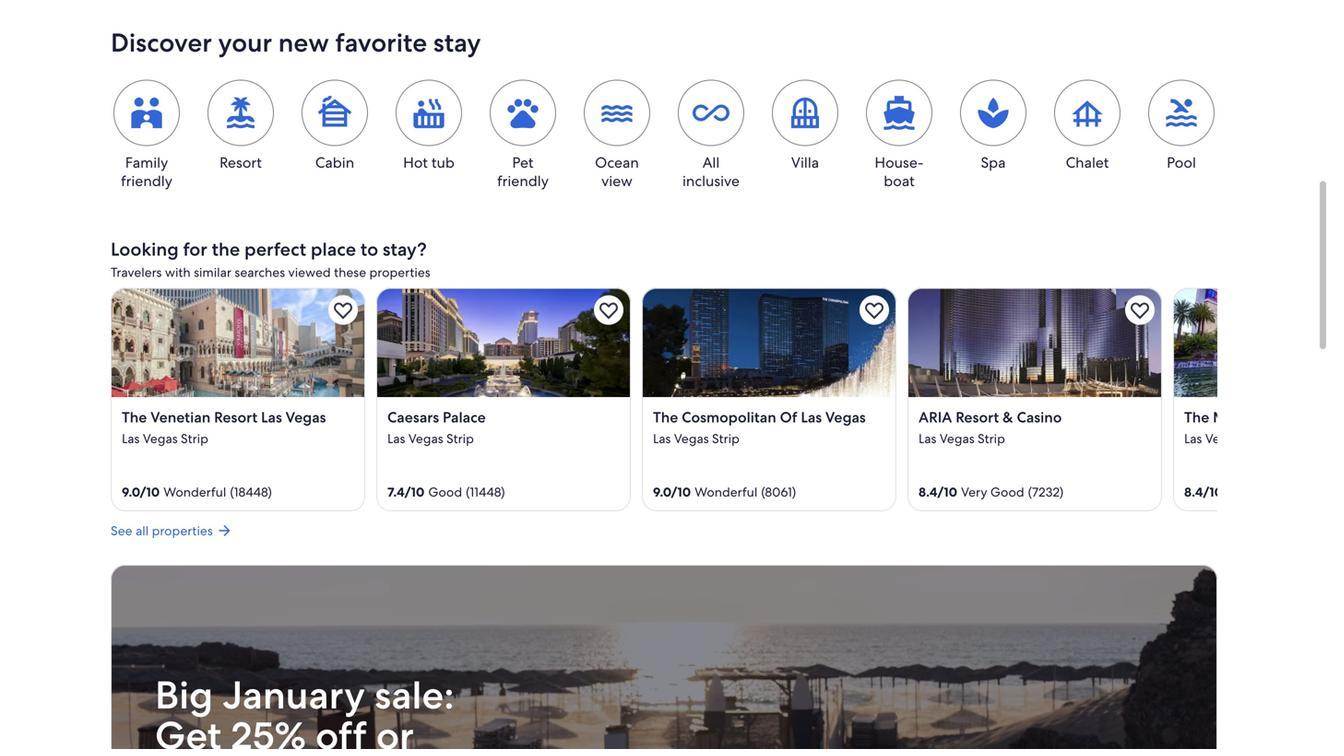 Task type: locate. For each thing, give the bounding box(es) containing it.
see
[[111, 523, 132, 540]]

wonderful
[[164, 484, 226, 501], [695, 484, 758, 501]]

0 horizontal spatial properties
[[152, 523, 213, 540]]

1 vertical spatial properties
[[152, 523, 213, 540]]

1 horizontal spatial good
[[991, 484, 1025, 501]]

friendly
[[121, 172, 172, 191], [497, 172, 549, 191]]

0 horizontal spatial 9.0/10
[[122, 484, 160, 501]]

1 wonderful from the left
[[164, 484, 226, 501]]

the inside the venetian resort las vegas las vegas strip
[[122, 408, 147, 427]]

las inside caesars palace las vegas strip
[[387, 431, 405, 447]]

exterior image for cosmopolitan
[[642, 288, 897, 397]]

vegas
[[286, 408, 326, 427], [826, 408, 866, 427], [143, 431, 178, 447], [409, 431, 443, 447], [674, 431, 709, 447], [940, 431, 975, 447], [1205, 431, 1240, 447]]

& inside the mirage hotel & c las vegas strip
[[1306, 408, 1317, 427]]

exterior image up palace in the bottom of the page
[[376, 288, 631, 397]]

1 horizontal spatial 9.0/10
[[653, 484, 691, 501]]

9.0/10 for venetian
[[122, 484, 160, 501]]

2 & from the left
[[1306, 408, 1317, 427]]

&
[[1003, 408, 1013, 427], [1306, 408, 1317, 427]]

ocean
[[595, 153, 639, 173]]

the
[[122, 408, 147, 427], [653, 408, 678, 427], [1184, 408, 1210, 427]]

the
[[212, 238, 240, 262]]

2 wonderful from the left
[[695, 484, 758, 501]]

similar
[[194, 264, 231, 281]]

resort right the venetian
[[214, 408, 258, 427]]

1 strip from the left
[[181, 431, 208, 447]]

viewed
[[288, 264, 331, 281]]

chalet button
[[1052, 80, 1124, 173]]

3 exterior image from the left
[[908, 288, 1162, 397]]

pool button
[[1146, 80, 1218, 173]]

8.4/10
[[919, 484, 958, 501], [1184, 484, 1223, 501]]

perfect
[[244, 238, 306, 262]]

all inclusive button
[[675, 80, 747, 191]]

friendly up looking
[[121, 172, 172, 191]]

family
[[125, 153, 168, 173]]

exterior image
[[376, 288, 631, 397], [642, 288, 897, 397], [908, 288, 1162, 397], [1173, 288, 1328, 397]]

1 friendly from the left
[[121, 172, 172, 191]]

3 the from the left
[[1184, 408, 1210, 427]]

friendly for family
[[121, 172, 172, 191]]

exterior image up mirage
[[1173, 288, 1328, 397]]

see all properties link
[[111, 523, 1218, 540]]

5 strip from the left
[[1243, 431, 1271, 447]]

aerial view image
[[111, 288, 365, 397]]

c
[[1320, 408, 1328, 427]]

strip
[[181, 431, 208, 447], [446, 431, 474, 447], [712, 431, 740, 447], [978, 431, 1005, 447], [1243, 431, 1271, 447]]

good
[[428, 484, 462, 501], [991, 484, 1025, 501]]

family friendly button
[[111, 80, 183, 191]]

january
[[222, 670, 365, 720]]

family friendly
[[121, 153, 172, 191]]

1 horizontal spatial friendly
[[497, 172, 549, 191]]

1 horizontal spatial the
[[653, 408, 678, 427]]

las
[[261, 408, 282, 427], [801, 408, 822, 427], [122, 431, 140, 447], [387, 431, 405, 447], [653, 431, 671, 447], [919, 431, 937, 447], [1184, 431, 1202, 447]]

friendly for pet
[[497, 172, 549, 191]]

exterior image up of
[[642, 288, 897, 397]]

2 8.4/10 from the left
[[1184, 484, 1223, 501]]

1 horizontal spatial properties
[[369, 264, 430, 281]]

resort
[[220, 153, 262, 173], [214, 408, 258, 427], [956, 408, 999, 427]]

friendly right tub
[[497, 172, 549, 191]]

2 horizontal spatial the
[[1184, 408, 1210, 427]]

9.0/10
[[122, 484, 160, 501], [653, 484, 691, 501]]

ocean view button
[[581, 80, 653, 191]]

wonderful up medium image
[[164, 484, 226, 501]]

properties down stay?
[[369, 264, 430, 281]]

exterior image for palace
[[376, 288, 631, 397]]

1 9.0/10 from the left
[[122, 484, 160, 501]]

2 friendly from the left
[[497, 172, 549, 191]]

the left cosmopolitan
[[653, 408, 678, 427]]

wonderful left the '(8061)'
[[695, 484, 758, 501]]

1 the from the left
[[122, 408, 147, 427]]

1 good from the left
[[428, 484, 462, 501]]

big january sale: get 25% off o
[[155, 670, 454, 750]]

9.0/10 up see all properties link
[[653, 484, 691, 501]]

0 horizontal spatial good
[[428, 484, 462, 501]]

strip up the 8.4/10 very good (7232)
[[978, 431, 1005, 447]]

9.0/10 wonderful (8061)
[[653, 484, 796, 501]]

7.4/10 good (11448)
[[387, 484, 505, 501]]

resort up the
[[220, 153, 262, 173]]

1 horizontal spatial 8.4/10
[[1184, 484, 1223, 501]]

favorite
[[335, 26, 427, 60]]

pet
[[512, 153, 534, 173]]

strip down the venetian
[[181, 431, 208, 447]]

the left mirage
[[1184, 408, 1210, 427]]

the venetian resort las vegas las vegas strip
[[122, 408, 326, 447]]

the inside 'the cosmopolitan of las vegas las vegas strip'
[[653, 408, 678, 427]]

8.4/10 down mirage
[[1184, 484, 1223, 501]]

1 & from the left
[[1003, 408, 1013, 427]]

cabin
[[315, 153, 354, 173]]

strip down cosmopolitan
[[712, 431, 740, 447]]

(11448)
[[466, 484, 505, 501]]

strip for the venetian resort las vegas
[[181, 431, 208, 447]]

strip down mirage
[[1243, 431, 1271, 447]]

0 horizontal spatial 8.4/10
[[919, 484, 958, 501]]

0 horizontal spatial friendly
[[121, 172, 172, 191]]

hot tub button
[[393, 80, 465, 173]]

resort right aria
[[956, 408, 999, 427]]

strip inside 'the cosmopolitan of las vegas las vegas strip'
[[712, 431, 740, 447]]

2 the from the left
[[653, 408, 678, 427]]

hotel
[[1265, 408, 1302, 427]]

exterior image for resort
[[908, 288, 1162, 397]]

0 vertical spatial properties
[[369, 264, 430, 281]]

the left the venetian
[[122, 408, 147, 427]]

caesars
[[387, 408, 439, 427]]

8.4/10 for 8.4/10 very good (7232)
[[919, 484, 958, 501]]

4 strip from the left
[[978, 431, 1005, 447]]

sale:
[[375, 670, 454, 720]]

all
[[703, 153, 720, 173]]

to
[[361, 238, 378, 262]]

the cosmopolitan of las vegas las vegas strip
[[653, 408, 866, 447]]

venetian
[[151, 408, 211, 427]]

good right the 7.4/10
[[428, 484, 462, 501]]

cosmopolitan
[[682, 408, 776, 427]]

& left c
[[1306, 408, 1317, 427]]

cabin button
[[299, 80, 371, 173]]

view
[[602, 172, 633, 191]]

friendly inside pet friendly button
[[497, 172, 549, 191]]

the inside the mirage hotel & c las vegas strip
[[1184, 408, 1210, 427]]

25%
[[231, 711, 306, 750]]

& inside aria resort & casino las vegas strip
[[1003, 408, 1013, 427]]

strip down palace in the bottom of the page
[[446, 431, 474, 447]]

0 horizontal spatial &
[[1003, 408, 1013, 427]]

0 horizontal spatial wonderful
[[164, 484, 226, 501]]

friendly inside family friendly button
[[121, 172, 172, 191]]

(7232)
[[1028, 484, 1064, 501]]

9.0/10 up the all
[[122, 484, 160, 501]]

strip inside the venetian resort las vegas las vegas strip
[[181, 431, 208, 447]]

aria
[[919, 408, 952, 427]]

exterior image up casino
[[908, 288, 1162, 397]]

8.4/10 left very
[[919, 484, 958, 501]]

good right very
[[991, 484, 1025, 501]]

pool
[[1167, 153, 1196, 173]]

2 exterior image from the left
[[642, 288, 897, 397]]

mirage
[[1213, 408, 1262, 427]]

the for the cosmopolitan of las vegas
[[653, 408, 678, 427]]

& left casino
[[1003, 408, 1013, 427]]

strip inside the mirage hotel & c las vegas strip
[[1243, 431, 1271, 447]]

9.0/10 for cosmopolitan
[[653, 484, 691, 501]]

1 exterior image from the left
[[376, 288, 631, 397]]

2 9.0/10 from the left
[[653, 484, 691, 501]]

3 strip from the left
[[712, 431, 740, 447]]

2 strip from the left
[[446, 431, 474, 447]]

1 horizontal spatial &
[[1306, 408, 1317, 427]]

properties
[[369, 264, 430, 281], [152, 523, 213, 540]]

0 horizontal spatial the
[[122, 408, 147, 427]]

vegas inside aria resort & casino las vegas strip
[[940, 431, 975, 447]]

las inside aria resort & casino las vegas strip
[[919, 431, 937, 447]]

1 horizontal spatial wonderful
[[695, 484, 758, 501]]

properties right the all
[[152, 523, 213, 540]]

house­boat button
[[863, 80, 935, 191]]

1 8.4/10 from the left
[[919, 484, 958, 501]]



Task type: vqa. For each thing, say whether or not it's contained in the screenshot.


Task type: describe. For each thing, give the bounding box(es) containing it.
the for the venetian resort las vegas
[[122, 408, 147, 427]]

strip for the cosmopolitan of las vegas
[[712, 431, 740, 447]]

aria resort & casino las vegas strip
[[919, 408, 1062, 447]]

for
[[183, 238, 207, 262]]

ocean view
[[595, 153, 639, 191]]

the mirage hotel & c las vegas strip
[[1184, 408, 1328, 447]]

spa button
[[957, 80, 1029, 173]]

all inclusive
[[683, 153, 740, 191]]

chalet
[[1066, 153, 1109, 173]]

wonderful for cosmopolitan
[[695, 484, 758, 501]]

stay
[[433, 26, 481, 60]]

tub
[[432, 153, 455, 173]]

Save The Venetian Resort Las Vegas to a trip checkbox
[[328, 296, 358, 325]]

las inside the mirage hotel & c las vegas strip
[[1184, 431, 1202, 447]]

Save ARIA Resort & Casino to a trip checkbox
[[1125, 296, 1155, 325]]

pet friendly
[[497, 153, 549, 191]]

wonderful for venetian
[[164, 484, 226, 501]]

new
[[278, 26, 329, 60]]

4 exterior image from the left
[[1173, 288, 1328, 397]]

9.0/10 wonderful (18448)
[[122, 484, 272, 501]]

all
[[136, 523, 149, 540]]

caesars palace las vegas strip
[[387, 408, 486, 447]]

off
[[315, 711, 367, 750]]

7.4/10
[[387, 484, 425, 501]]

Save Caesars Palace to a trip checkbox
[[594, 296, 624, 325]]

discover
[[111, 26, 212, 60]]

travelers
[[111, 264, 162, 281]]

big
[[155, 670, 213, 720]]

palace
[[443, 408, 486, 427]]

hot
[[403, 153, 428, 173]]

place
[[311, 238, 356, 262]]

very
[[961, 484, 987, 501]]

looking for the perfect place to stay? travelers with similar searches viewed these properties
[[111, 238, 430, 281]]

medium image
[[217, 523, 233, 540]]

8.4/10 very good (7232)
[[919, 484, 1064, 501]]

travel sale activities deals image
[[111, 565, 1218, 750]]

8.4/10 for 8.4/10
[[1184, 484, 1223, 501]]

get
[[155, 711, 222, 750]]

villa
[[791, 153, 819, 173]]

vegas inside the mirage hotel & c las vegas strip
[[1205, 431, 1240, 447]]

searches
[[235, 264, 285, 281]]

inclusive
[[683, 172, 740, 191]]

these
[[334, 264, 366, 281]]

strip inside caesars palace las vegas strip
[[446, 431, 474, 447]]

with
[[165, 264, 191, 281]]

(18448)
[[230, 484, 272, 501]]

strip inside aria resort & casino las vegas strip
[[978, 431, 1005, 447]]

hot tub
[[403, 153, 455, 173]]

properties inside 'looking for the perfect place to stay? travelers with similar searches viewed these properties'
[[369, 264, 430, 281]]

your
[[218, 26, 272, 60]]

show previous card image
[[100, 389, 122, 411]]

villa button
[[769, 80, 841, 173]]

casino
[[1017, 408, 1062, 427]]

stay?
[[383, 238, 427, 262]]

of
[[780, 408, 797, 427]]

strip for the mirage hotel & c
[[1243, 431, 1271, 447]]

2 good from the left
[[991, 484, 1025, 501]]

resort inside aria resort & casino las vegas strip
[[956, 408, 999, 427]]

see all properties
[[111, 523, 213, 540]]

show next card image
[[1207, 389, 1229, 411]]

pet friendly button
[[487, 80, 559, 191]]

house­boat
[[875, 153, 924, 191]]

resort inside the venetian resort las vegas las vegas strip
[[214, 408, 258, 427]]

resort button
[[205, 80, 277, 173]]

looking
[[111, 238, 179, 262]]

(8061)
[[761, 484, 796, 501]]

resort inside button
[[220, 153, 262, 173]]

spa
[[981, 153, 1006, 173]]

discover your new favorite stay
[[111, 26, 481, 60]]

Save The Cosmopolitan Of Las Vegas to a trip checkbox
[[860, 296, 889, 325]]

the for the mirage hotel & c
[[1184, 408, 1210, 427]]

vegas inside caesars palace las vegas strip
[[409, 431, 443, 447]]



